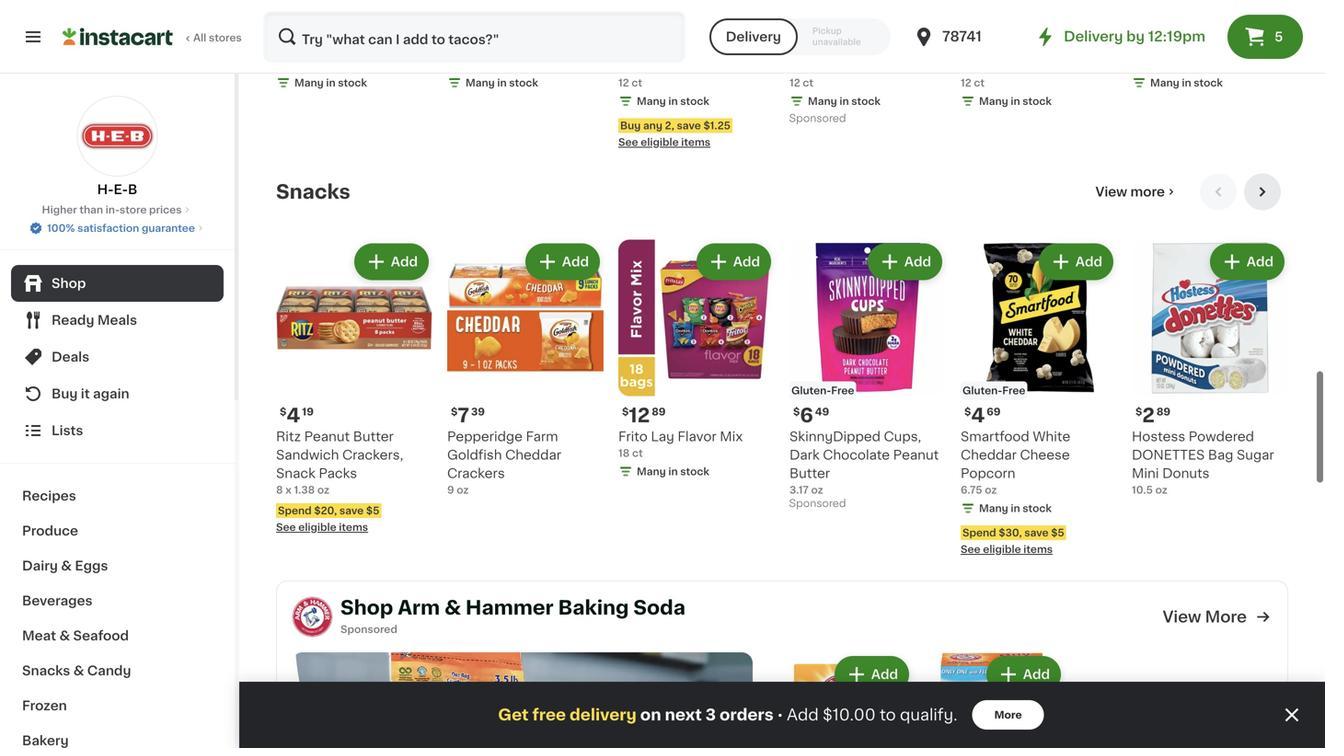 Task type: vqa. For each thing, say whether or not it's contained in the screenshot.
Cage to the bottom
yes



Task type: locate. For each thing, give the bounding box(es) containing it.
1 horizontal spatial $5
[[1051, 528, 1064, 538]]

raised down market
[[1013, 41, 1058, 54]]

1 horizontal spatial spend
[[963, 528, 996, 538]]

2 gluten- from the left
[[963, 385, 1002, 395]]

ct down "service type" group
[[803, 78, 813, 88]]

1 vertical spatial snacks
[[22, 664, 70, 677]]

1 horizontal spatial a
[[749, 41, 758, 54]]

dark
[[790, 448, 820, 461]]

0 vertical spatial more
[[1205, 609, 1247, 625]]

stock for cage
[[851, 96, 880, 106]]

ct inside central market organic pasture raised large brown eggs 12 ct
[[974, 78, 985, 88]]

gluten- up 49
[[791, 385, 831, 395]]

items inside spend $20, save $5 see eligible items
[[339, 522, 368, 532]]

gluten-free up 49
[[791, 385, 854, 395]]

eligible down $30,
[[983, 544, 1021, 554]]

89 for 12
[[652, 406, 666, 417]]

e- for h-e-b
[[114, 183, 128, 196]]

shop inside shop arm & hammer baking soda spo nsored
[[340, 598, 393, 617]]

$ inside $ 6 49
[[793, 406, 800, 417]]

gluten-free inside product group
[[791, 385, 854, 395]]

grade up $1.25
[[706, 41, 746, 54]]

$ inside $ 4 19
[[280, 406, 286, 417]]

country inside hill country fare grade a large eggs
[[1156, 23, 1208, 36]]

1 horizontal spatial fare
[[1212, 23, 1240, 36]]

eligible down any
[[641, 137, 679, 147]]

all stores
[[193, 33, 242, 43]]

1.38
[[294, 485, 315, 495]]

1 oz from the left
[[317, 485, 329, 495]]

central market organic pasture raised large brown eggs 12 ct
[[961, 23, 1111, 88]]

4 left the 69
[[971, 406, 985, 425]]

hill inside hill country fare grade a large eggs
[[1132, 23, 1152, 36]]

in up the 2,
[[668, 96, 678, 106]]

0 vertical spatial e-
[[292, 23, 306, 36]]

1 horizontal spatial pasture
[[961, 41, 1010, 54]]

in for fare
[[497, 78, 507, 88]]

e- up higher than in-store prices link
[[114, 183, 128, 196]]

save inside buy any 2, save $1.25 see eligible items
[[677, 120, 701, 130]]

peanut
[[304, 430, 350, 443], [893, 448, 939, 461]]

many for cage
[[808, 96, 837, 106]]

produce link
[[11, 513, 224, 548]]

items inside buy any 2, save $1.25 see eligible items
[[681, 137, 710, 147]]

4 left 19
[[286, 406, 300, 425]]

cage right the aa
[[382, 23, 416, 36]]

$ up frito
[[622, 406, 629, 417]]

many for fare
[[466, 78, 495, 88]]

2 raised from the left
[[1013, 41, 1058, 54]]

many down h-e-b grade aa cage free large brown eggs 12 each
[[294, 78, 324, 88]]

product group containing vital farms pasture raised large grade a eggs
[[618, 0, 775, 149]]

stock down the hill country fare grade a large eggs 18 each
[[509, 78, 538, 88]]

many down 12:19pm
[[1150, 78, 1179, 88]]

1 each from the left
[[289, 59, 315, 69]]

save
[[677, 120, 701, 130], [339, 505, 364, 516], [1024, 528, 1049, 538]]

add
[[391, 255, 418, 268], [562, 255, 589, 268], [733, 255, 760, 268], [904, 255, 931, 268], [1076, 255, 1102, 268], [1247, 255, 1274, 268], [871, 668, 898, 681], [1023, 668, 1050, 681], [787, 707, 819, 723]]

many in stock down frito lay flavor mix 18 ct
[[637, 466, 709, 476]]

peanut up sandwich
[[304, 430, 350, 443]]

b left the aa
[[306, 23, 315, 36]]

0 horizontal spatial h-
[[97, 183, 114, 196]]

1 $ from the left
[[280, 406, 286, 417]]

shop inside "link"
[[52, 277, 86, 290]]

deals link
[[11, 339, 224, 375]]

1 horizontal spatial buy
[[620, 120, 641, 130]]

2 horizontal spatial items
[[1024, 544, 1053, 554]]

0 horizontal spatial b
[[128, 183, 137, 196]]

delivery left by
[[1064, 30, 1123, 43]]

country for hill country fare grade a large eggs
[[1156, 23, 1208, 36]]

2 gluten-free from the left
[[963, 385, 1026, 395]]

see for smartfood white cheddar cheese popcorn
[[961, 544, 981, 554]]

shop up nsored
[[340, 598, 393, 617]]

1 a from the left
[[447, 41, 456, 54]]

0 horizontal spatial raised
[[618, 41, 663, 54]]

pepperidge farm goldfish cheddar crackers 9 oz
[[447, 430, 561, 495]]

0 horizontal spatial a
[[447, 41, 456, 54]]

large inside h-e-b grade aa cage free large brown eggs 12 each
[[308, 41, 344, 54]]

0 vertical spatial $5
[[366, 505, 379, 516]]

instacart logo image
[[63, 26, 173, 48]]

1 vertical spatial sponsored badge image
[[790, 499, 845, 509]]

buy
[[620, 120, 641, 130], [52, 387, 78, 400]]

in down h-e-b grade aa cage free large brown eggs 12 each
[[326, 78, 335, 88]]

89 up lay
[[652, 406, 666, 417]]

0 vertical spatial view
[[1096, 185, 1127, 198]]

1 vertical spatial cage
[[790, 41, 824, 54]]

view for view more
[[1096, 185, 1127, 198]]

1 horizontal spatial cage
[[790, 41, 824, 54]]

a inside the hill country fare grade a large eggs 18 each
[[447, 41, 456, 54]]

butter up crackers, on the bottom of page
[[353, 430, 394, 443]]

powdered
[[1189, 430, 1254, 443]]

2 4 from the left
[[971, 406, 985, 425]]

2 oz from the left
[[457, 485, 469, 495]]

1 horizontal spatial country
[[1156, 23, 1208, 36]]

qualify.
[[900, 707, 958, 723]]

0 horizontal spatial more
[[994, 710, 1022, 720]]

1 large from the left
[[308, 41, 344, 54]]

goldfish
[[447, 448, 502, 461]]

1 horizontal spatial gluten-free
[[963, 385, 1026, 395]]

oz right 9
[[457, 485, 469, 495]]

each inside h-e-b grade aa cage free large brown eggs 12 each
[[289, 59, 315, 69]]

fare inside hill country fare grade a large eggs
[[1212, 23, 1240, 36]]

many down the farmhouse eggs cage free large brown eggs 12 ct
[[808, 96, 837, 106]]

1 vertical spatial pasture
[[961, 41, 1010, 54]]

hill for hill country fare grade a large eggs
[[1132, 23, 1152, 36]]

large inside hill country fare grade a large eggs
[[1144, 41, 1181, 54]]

fare left vital in the top of the page
[[527, 23, 555, 36]]

shop up ready
[[52, 277, 86, 290]]

cheddar inside smartfood white cheddar cheese popcorn 6.75 oz
[[961, 448, 1017, 461]]

spend down x
[[278, 505, 312, 516]]

grade left vital in the top of the page
[[558, 23, 598, 36]]

oz down popcorn
[[985, 485, 997, 495]]

1 cheddar from the left
[[505, 448, 561, 461]]

0 horizontal spatial see
[[276, 522, 296, 532]]

2 horizontal spatial save
[[1024, 528, 1049, 538]]

skinnydipped
[[790, 430, 881, 443]]

save inside spend $30, save $5 see eligible items
[[1024, 528, 1049, 538]]

e- inside h-e-b grade aa cage free large brown eggs 12 each
[[292, 23, 306, 36]]

product group containing 7
[[447, 239, 604, 497]]

& inside 'link'
[[61, 559, 72, 572]]

gluten-free for 6
[[791, 385, 854, 395]]

3 a from the left
[[1132, 41, 1141, 54]]

4 $ from the left
[[793, 406, 800, 417]]

grade
[[319, 23, 358, 36], [558, 23, 598, 36], [1243, 23, 1283, 36], [706, 41, 746, 54]]

39
[[471, 406, 485, 417]]

large inside the hill country fare grade a large eggs 18 each
[[460, 41, 496, 54]]

4 oz from the left
[[985, 485, 997, 495]]

cage inside h-e-b grade aa cage free large brown eggs 12 each
[[382, 23, 416, 36]]

oz right 3.17
[[811, 485, 823, 495]]

more
[[1205, 609, 1247, 625], [994, 710, 1022, 720]]

butter
[[353, 430, 394, 443], [790, 467, 830, 480]]

0 horizontal spatial spend
[[278, 505, 312, 516]]

many down search field
[[466, 78, 495, 88]]

shop
[[52, 277, 86, 290], [340, 598, 393, 617]]

1 vertical spatial shop
[[340, 598, 393, 617]]

2 a from the left
[[749, 41, 758, 54]]

ct down vital in the top of the page
[[632, 78, 642, 88]]

save right $20,
[[339, 505, 364, 516]]

0 vertical spatial snacks
[[276, 182, 350, 201]]

a inside hill country fare grade a large eggs
[[1132, 41, 1141, 54]]

country
[[471, 23, 524, 36], [1156, 23, 1208, 36]]

1 horizontal spatial cheddar
[[961, 448, 1017, 461]]

fare down $2.39 element
[[1212, 23, 1240, 36]]

product group
[[618, 0, 775, 149], [790, 0, 946, 129], [276, 239, 432, 534], [447, 239, 604, 497], [618, 239, 775, 482], [790, 239, 946, 514], [961, 239, 1117, 556], [1132, 239, 1288, 497], [768, 652, 913, 748], [920, 652, 1065, 748]]

large inside vital farms pasture raised large grade a eggs 12 ct
[[666, 41, 703, 54]]

0 horizontal spatial snacks
[[22, 664, 70, 677]]

stock down h-e-b grade aa cage free large brown eggs 12 each
[[338, 78, 367, 88]]

0 vertical spatial items
[[681, 137, 710, 147]]

eligible inside spend $20, save $5 see eligible items
[[298, 522, 336, 532]]

2 sponsored badge image from the top
[[790, 499, 845, 509]]

1 89 from the left
[[652, 406, 666, 417]]

brown inside the farmhouse eggs cage free large brown eggs 12 ct
[[899, 41, 940, 54]]

free down farmhouse
[[827, 41, 856, 54]]

1 horizontal spatial e-
[[292, 23, 306, 36]]

1 vertical spatial peanut
[[893, 448, 939, 461]]

$ left 49
[[793, 406, 800, 417]]

grade for hill country fare grade a large eggs 18 each
[[558, 23, 598, 36]]

1 horizontal spatial raised
[[1013, 41, 1058, 54]]

0 horizontal spatial pasture
[[692, 23, 742, 36]]

3 oz from the left
[[811, 485, 823, 495]]

hill right the aa
[[447, 23, 468, 36]]

12
[[276, 59, 287, 69], [618, 78, 629, 88], [790, 78, 800, 88], [961, 78, 971, 88], [629, 406, 650, 425]]

dairy & eggs link
[[11, 548, 224, 583]]

e- for h-e-b grade aa cage free large brown eggs 12 each
[[292, 23, 306, 36]]

snacks
[[276, 182, 350, 201], [22, 664, 70, 677]]

100% satisfaction guarantee button
[[29, 217, 206, 236]]

donettes
[[1132, 448, 1205, 461]]

in down frito lay flavor mix 18 ct
[[668, 466, 678, 476]]

snacks for snacks & candy
[[22, 664, 70, 677]]

$ 4 19
[[280, 406, 314, 425]]

hill
[[447, 23, 468, 36], [1132, 23, 1152, 36]]

0 horizontal spatial e-
[[114, 183, 128, 196]]

& right arm
[[444, 598, 461, 617]]

$ left 19
[[280, 406, 286, 417]]

brown down the aa
[[348, 41, 389, 54]]

see inside spend $20, save $5 see eligible items
[[276, 522, 296, 532]]

bag
[[1208, 448, 1233, 461]]

2 hill from the left
[[1132, 23, 1152, 36]]

0 horizontal spatial shop
[[52, 277, 86, 290]]

many in stock down the farmhouse eggs cage free large brown eggs 12 ct
[[808, 96, 880, 106]]

eligible
[[641, 137, 679, 147], [298, 522, 336, 532], [983, 544, 1021, 554]]

0 horizontal spatial country
[[471, 23, 524, 36]]

2 vertical spatial items
[[1024, 544, 1053, 554]]

raised down vital in the top of the page
[[618, 41, 663, 54]]

2 large from the left
[[460, 41, 496, 54]]

1 vertical spatial see
[[276, 522, 296, 532]]

buy left it
[[52, 387, 78, 400]]

& left candy
[[73, 664, 84, 677]]

$ inside $ 4 69
[[964, 406, 971, 417]]

4 for ritz peanut butter sandwich crackers, snack packs
[[286, 406, 300, 425]]

1 vertical spatial $5
[[1051, 528, 1064, 538]]

2 horizontal spatial brown
[[961, 60, 1002, 72]]

in down central market organic pasture raised large brown eggs 12 ct
[[1011, 96, 1020, 106]]

4 large from the left
[[859, 41, 896, 54]]

2 fare from the left
[[1212, 23, 1240, 36]]

1 gluten-free from the left
[[791, 385, 854, 395]]

delivery inside button
[[726, 30, 781, 43]]

free right the stores at the top of the page
[[276, 41, 305, 54]]

0 vertical spatial 18
[[447, 59, 459, 69]]

in for cage
[[840, 96, 849, 106]]

see inside spend $30, save $5 see eligible items
[[961, 544, 981, 554]]

1 horizontal spatial h-
[[276, 23, 292, 36]]

meat & seafood link
[[11, 618, 224, 653]]

1 vertical spatial 18
[[618, 448, 630, 458]]

hostess powdered donettes bag sugar mini donuts 10.5 oz
[[1132, 430, 1274, 495]]

stock down hill country fare grade a large eggs
[[1194, 78, 1223, 88]]

product group containing 12
[[618, 239, 775, 482]]

2 89 from the left
[[1157, 406, 1171, 417]]

country inside the hill country fare grade a large eggs 18 each
[[471, 23, 524, 36]]

items down $1.25
[[681, 137, 710, 147]]

0 horizontal spatial cage
[[382, 23, 416, 36]]

1 horizontal spatial brown
[[899, 41, 940, 54]]

$ for $ 6 49
[[793, 406, 800, 417]]

meat & seafood
[[22, 629, 129, 642]]

1 horizontal spatial each
[[461, 59, 487, 69]]

6 $ from the left
[[1136, 406, 1142, 417]]

snacks for snacks
[[276, 182, 350, 201]]

save for ritz peanut butter sandwich crackers, snack packs
[[339, 505, 364, 516]]

1 horizontal spatial view
[[1163, 609, 1201, 625]]

country for hill country fare grade a large eggs 18 each
[[471, 23, 524, 36]]

many down lay
[[637, 466, 666, 476]]

spend inside spend $20, save $5 see eligible items
[[278, 505, 312, 516]]

1 vertical spatial h-
[[97, 183, 114, 196]]

spend inside spend $30, save $5 see eligible items
[[963, 528, 996, 538]]

all stores link
[[63, 11, 243, 63]]

items inside spend $30, save $5 see eligible items
[[1024, 544, 1053, 554]]

grade for h-e-b grade aa cage free large brown eggs 12 each
[[319, 23, 358, 36]]

eggs
[[392, 41, 424, 54], [499, 41, 532, 54], [1184, 41, 1216, 54], [618, 60, 651, 72], [790, 60, 822, 72], [1005, 60, 1037, 72], [75, 559, 108, 572]]

in down the hill country fare grade a large eggs 18 each
[[497, 78, 507, 88]]

sponsored badge image down the farmhouse eggs cage free large brown eggs 12 ct
[[790, 113, 845, 124]]

0 horizontal spatial gluten-
[[791, 385, 831, 395]]

$ left 39
[[451, 406, 458, 417]]

crackers,
[[342, 448, 403, 461]]

fare inside the hill country fare grade a large eggs 18 each
[[527, 23, 555, 36]]

in down the farmhouse eggs cage free large brown eggs 12 ct
[[840, 96, 849, 106]]

0 horizontal spatial 4
[[286, 406, 300, 425]]

in up $30,
[[1011, 503, 1020, 513]]

0 vertical spatial cage
[[382, 23, 416, 36]]

12 inside the farmhouse eggs cage free large brown eggs 12 ct
[[790, 78, 800, 88]]

brown down eggs
[[899, 41, 940, 54]]

hill inside the hill country fare grade a large eggs 18 each
[[447, 23, 468, 36]]

1 horizontal spatial gluten-
[[963, 385, 1002, 395]]

in for b
[[326, 78, 335, 88]]

89 right the 2 at the bottom of the page
[[1157, 406, 1171, 417]]

0 horizontal spatial peanut
[[304, 430, 350, 443]]

snacks inside item carousel region
[[276, 182, 350, 201]]

2 horizontal spatial eligible
[[983, 544, 1021, 554]]

arm & hammer logo image
[[292, 596, 333, 637]]

frito
[[618, 430, 648, 443]]

hammer
[[466, 598, 554, 617]]

ct down "78741" popup button
[[974, 78, 985, 88]]

1 vertical spatial butter
[[790, 467, 830, 480]]

$5 for smartfood white cheddar cheese popcorn
[[1051, 528, 1064, 538]]

grade left the aa
[[319, 23, 358, 36]]

more
[[1130, 185, 1165, 198]]

brown inside central market organic pasture raised large brown eggs 12 ct
[[961, 60, 1002, 72]]

$ inside $ 2 89
[[1136, 406, 1142, 417]]

items down smartfood white cheddar cheese popcorn 6.75 oz
[[1024, 544, 1053, 554]]

stock up spend $30, save $5 see eligible items
[[1023, 503, 1052, 513]]

free inside the farmhouse eggs cage free large brown eggs 12 ct
[[827, 41, 856, 54]]

0 horizontal spatial $5
[[366, 505, 379, 516]]

e- left the aa
[[292, 23, 306, 36]]

18
[[447, 59, 459, 69], [618, 448, 630, 458]]

h-e-b link
[[77, 96, 158, 199]]

$20,
[[314, 505, 337, 516]]

1 horizontal spatial 18
[[618, 448, 630, 458]]

2 $ from the left
[[451, 406, 458, 417]]

1 horizontal spatial items
[[681, 137, 710, 147]]

a for hill country fare grade a large eggs 18 each
[[447, 41, 456, 54]]

$ inside $ 12 89
[[622, 406, 629, 417]]

oz right the 10.5 at the bottom of the page
[[1155, 485, 1167, 495]]

2 vertical spatial save
[[1024, 528, 1049, 538]]

1 horizontal spatial butter
[[790, 467, 830, 480]]

1 horizontal spatial save
[[677, 120, 701, 130]]

b inside h-e-b grade aa cage free large brown eggs 12 each
[[306, 23, 315, 36]]

5
[[1275, 30, 1283, 43]]

1 vertical spatial more
[[994, 710, 1022, 720]]

many up any
[[637, 96, 666, 106]]

& inside 'link'
[[73, 664, 84, 677]]

6 large from the left
[[1144, 41, 1181, 54]]

grade inside the hill country fare grade a large eggs 18 each
[[558, 23, 598, 36]]

free up skinnydipped
[[831, 385, 854, 395]]

gluten- up the 69
[[963, 385, 1002, 395]]

1 horizontal spatial b
[[306, 23, 315, 36]]

cheddar down farm
[[505, 448, 561, 461]]

delivery by 12:19pm
[[1064, 30, 1205, 43]]

$ 6 49
[[793, 406, 829, 425]]

stock up $1.25
[[680, 96, 709, 106]]

large inside central market organic pasture raised large brown eggs 12 ct
[[1061, 41, 1097, 54]]

lists link
[[11, 412, 224, 449]]

gluten-free up the 69
[[963, 385, 1026, 395]]

1 vertical spatial b
[[128, 183, 137, 196]]

many in stock for cheddar
[[979, 503, 1052, 513]]

view inside "popup button"
[[1096, 185, 1127, 198]]

oz inside smartfood white cheddar cheese popcorn 6.75 oz
[[985, 485, 997, 495]]

3 large from the left
[[666, 41, 703, 54]]

1 vertical spatial buy
[[52, 387, 78, 400]]

1 vertical spatial view
[[1163, 609, 1201, 625]]

2 vertical spatial see
[[961, 544, 981, 554]]

$ up hostess
[[1136, 406, 1142, 417]]

None search field
[[263, 11, 685, 63]]

stock down the farmhouse eggs cage free large brown eggs 12 ct
[[851, 96, 880, 106]]

items for smartfood white cheddar cheese popcorn
[[1024, 544, 1053, 554]]

b for h-e-b
[[128, 183, 137, 196]]

0 horizontal spatial eligible
[[298, 522, 336, 532]]

sandwich
[[276, 448, 339, 461]]

1 vertical spatial eligible
[[298, 522, 336, 532]]

items
[[681, 137, 710, 147], [339, 522, 368, 532], [1024, 544, 1053, 554]]

stock
[[338, 78, 367, 88], [509, 78, 538, 88], [1194, 78, 1223, 88], [680, 96, 709, 106], [851, 96, 880, 106], [1023, 96, 1052, 106], [680, 466, 709, 476], [1023, 503, 1052, 513]]

eligible down $20,
[[298, 522, 336, 532]]

buy left any
[[620, 120, 641, 130]]

large inside the farmhouse eggs cage free large brown eggs 12 ct
[[859, 41, 896, 54]]

5 $ from the left
[[964, 406, 971, 417]]

grade inside h-e-b grade aa cage free large brown eggs 12 each
[[319, 23, 358, 36]]

0 vertical spatial sponsored badge image
[[790, 113, 845, 124]]

view more button
[[1088, 173, 1185, 210]]

add button
[[356, 245, 427, 278], [527, 245, 598, 278], [698, 245, 769, 278], [869, 245, 940, 278], [1041, 245, 1112, 278], [1212, 245, 1283, 278], [836, 658, 907, 691], [988, 658, 1059, 691]]

a inside vital farms pasture raised large grade a eggs 12 ct
[[749, 41, 758, 54]]

1 horizontal spatial 4
[[971, 406, 985, 425]]

raised
[[618, 41, 663, 54], [1013, 41, 1058, 54]]

sponsored badge image down 3.17
[[790, 499, 845, 509]]

sponsored badge image
[[790, 113, 845, 124], [790, 499, 845, 509]]

0 vertical spatial peanut
[[304, 430, 350, 443]]

0 vertical spatial eligible
[[641, 137, 679, 147]]

h-e-b grade aa cage free large brown eggs 12 each
[[276, 23, 424, 69]]

vital farms pasture raised large grade a eggs 12 ct
[[618, 23, 758, 88]]

1 country from the left
[[471, 23, 524, 36]]

pasture right farms
[[692, 23, 742, 36]]

1 vertical spatial items
[[339, 522, 368, 532]]

stock for fare
[[509, 78, 538, 88]]

free inside h-e-b grade aa cage free large brown eggs 12 each
[[276, 41, 305, 54]]

pasture
[[692, 23, 742, 36], [961, 41, 1010, 54]]

12 inside item carousel region
[[629, 406, 650, 425]]

get free delivery on next 3 orders • add $10.00 to qualify.
[[498, 707, 958, 723]]

spend left $30,
[[963, 528, 996, 538]]

h- up higher than in-store prices
[[97, 183, 114, 196]]

78741 button
[[913, 11, 1023, 63]]

1 horizontal spatial delivery
[[1064, 30, 1123, 43]]

nsored
[[361, 624, 397, 634]]

0 horizontal spatial 89
[[652, 406, 666, 417]]

1 fare from the left
[[527, 23, 555, 36]]

ritz peanut butter sandwich crackers, snack packs 8 x 1.38 oz
[[276, 430, 403, 495]]

eligible for ritz peanut butter sandwich crackers, snack packs
[[298, 522, 336, 532]]

$5 inside spend $30, save $5 see eligible items
[[1051, 528, 1064, 538]]

gluten-
[[791, 385, 831, 395], [963, 385, 1002, 395]]

raised inside vital farms pasture raised large grade a eggs 12 ct
[[618, 41, 663, 54]]

0 vertical spatial spend
[[278, 505, 312, 516]]

$5
[[366, 505, 379, 516], [1051, 528, 1064, 538]]

5 oz from the left
[[1155, 485, 1167, 495]]

each inside the hill country fare grade a large eggs 18 each
[[461, 59, 487, 69]]

get
[[498, 707, 529, 723]]

pasture inside central market organic pasture raised large brown eggs 12 ct
[[961, 41, 1010, 54]]

eggs
[[879, 23, 918, 36]]

89 inside $ 12 89
[[652, 406, 666, 417]]

brown down 78741
[[961, 60, 1002, 72]]

spend
[[278, 505, 312, 516], [963, 528, 996, 538]]

more inside button
[[994, 710, 1022, 720]]

1 vertical spatial e-
[[114, 183, 128, 196]]

many in stock up the 2,
[[637, 96, 709, 106]]

0 horizontal spatial save
[[339, 505, 364, 516]]

•
[[777, 707, 783, 722]]

pasture inside vital farms pasture raised large grade a eggs 12 ct
[[692, 23, 742, 36]]

$
[[280, 406, 286, 417], [451, 406, 458, 417], [622, 406, 629, 417], [793, 406, 800, 417], [964, 406, 971, 417], [1136, 406, 1142, 417]]

1 vertical spatial spend
[[963, 528, 996, 538]]

skinnydipped cups, dark chocolate peanut butter 3.17 oz
[[790, 430, 939, 495]]

b up store
[[128, 183, 137, 196]]

1 horizontal spatial shop
[[340, 598, 393, 617]]

save right $30,
[[1024, 528, 1049, 538]]

items down packs
[[339, 522, 368, 532]]

0 vertical spatial b
[[306, 23, 315, 36]]

$ 2 89
[[1136, 406, 1171, 425]]

butter down the 'dark'
[[790, 467, 830, 480]]

product group containing 6
[[790, 239, 946, 514]]

brown inside h-e-b grade aa cage free large brown eggs 12 each
[[348, 41, 389, 54]]

0 vertical spatial shop
[[52, 277, 86, 290]]

eggs inside central market organic pasture raised large brown eggs 12 ct
[[1005, 60, 1037, 72]]

1 vertical spatial save
[[339, 505, 364, 516]]

1 horizontal spatial peanut
[[893, 448, 939, 461]]

gluten-free for 4
[[963, 385, 1026, 395]]

stock down frito lay flavor mix 18 ct
[[680, 466, 709, 476]]

spend for ritz peanut butter sandwich crackers, snack packs
[[278, 505, 312, 516]]

ct down frito
[[632, 448, 643, 458]]

dairy & eggs
[[22, 559, 108, 572]]

1 4 from the left
[[286, 406, 300, 425]]

peanut down cups,
[[893, 448, 939, 461]]

0 vertical spatial pasture
[[692, 23, 742, 36]]

0 horizontal spatial buy
[[52, 387, 78, 400]]

12:19pm
[[1148, 30, 1205, 43]]

$5 inside spend $20, save $5 see eligible items
[[366, 505, 379, 516]]

in for flavor
[[668, 466, 678, 476]]

1 horizontal spatial see
[[618, 137, 638, 147]]

1 horizontal spatial eligible
[[641, 137, 679, 147]]

5 large from the left
[[1061, 41, 1097, 54]]

many down central market organic pasture raised large brown eggs 12 ct
[[979, 96, 1008, 106]]

save inside spend $20, save $5 see eligible items
[[339, 505, 364, 516]]

& for seafood
[[59, 629, 70, 642]]

$5 right $30,
[[1051, 528, 1064, 538]]

2 cheddar from the left
[[961, 448, 1017, 461]]

snacks inside 'link'
[[22, 664, 70, 677]]

0 horizontal spatial fare
[[527, 23, 555, 36]]

12 inside central market organic pasture raised large brown eggs 12 ct
[[961, 78, 971, 88]]

2 vertical spatial eligible
[[983, 544, 1021, 554]]

3.17
[[790, 485, 809, 495]]

delivery for delivery
[[726, 30, 781, 43]]

0 vertical spatial butter
[[353, 430, 394, 443]]

grade inside hill country fare grade a large eggs
[[1243, 23, 1283, 36]]

2 country from the left
[[1156, 23, 1208, 36]]

all
[[193, 33, 206, 43]]

1 horizontal spatial hill
[[1132, 23, 1152, 36]]

1 hill from the left
[[447, 23, 468, 36]]

0 vertical spatial save
[[677, 120, 701, 130]]

delivery left farmhouse
[[726, 30, 781, 43]]

89 for 2
[[1157, 406, 1171, 417]]

0 horizontal spatial view
[[1096, 185, 1127, 198]]

hill country fare grade a large eggs
[[1132, 23, 1283, 54]]

pasture down central at top right
[[961, 41, 1010, 54]]

higher than in-store prices
[[42, 205, 182, 215]]

spo
[[340, 624, 361, 634]]

save right the 2,
[[677, 120, 701, 130]]

h- inside h-e-b grade aa cage free large brown eggs 12 each
[[276, 23, 292, 36]]

89 inside $ 2 89
[[1157, 406, 1171, 417]]

buy inside buy it again link
[[52, 387, 78, 400]]

many
[[294, 78, 324, 88], [466, 78, 495, 88], [1150, 78, 1179, 88], [637, 96, 666, 106], [808, 96, 837, 106], [979, 96, 1008, 106], [637, 466, 666, 476], [979, 503, 1008, 513]]

h-
[[276, 23, 292, 36], [97, 183, 114, 196]]

$ inside "$ 7 39"
[[451, 406, 458, 417]]

beverages
[[22, 594, 93, 607]]

49
[[815, 406, 829, 417]]

3 $ from the left
[[622, 406, 629, 417]]

0 horizontal spatial gluten-free
[[791, 385, 854, 395]]

eligible inside spend $30, save $5 see eligible items
[[983, 544, 1021, 554]]

many for cheddar
[[979, 503, 1008, 513]]

many in stock up $30,
[[979, 503, 1052, 513]]

buy inside buy any 2, save $1.25 see eligible items
[[620, 120, 641, 130]]

free
[[532, 707, 566, 723]]

1 gluten- from the left
[[791, 385, 831, 395]]

gluten- inside product group
[[791, 385, 831, 395]]

2 each from the left
[[461, 59, 487, 69]]

oz inside pepperidge farm goldfish cheddar crackers 9 oz
[[457, 485, 469, 495]]

1 raised from the left
[[618, 41, 663, 54]]

0 vertical spatial see
[[618, 137, 638, 147]]

cage down farmhouse
[[790, 41, 824, 54]]

$5 right $20,
[[366, 505, 379, 516]]

many for flavor
[[637, 466, 666, 476]]

deals
[[52, 351, 89, 363]]



Task type: describe. For each thing, give the bounding box(es) containing it.
again
[[93, 387, 129, 400]]

recipes link
[[11, 479, 224, 513]]

treatment tracker modal dialog
[[239, 682, 1325, 748]]

oz inside the skinnydipped cups, dark chocolate peanut butter 3.17 oz
[[811, 485, 823, 495]]

farmhouse
[[790, 23, 876, 36]]

$ for $ 4 69
[[964, 406, 971, 417]]

lay
[[651, 430, 674, 443]]

stores
[[209, 33, 242, 43]]

meat
[[22, 629, 56, 642]]

many for b
[[294, 78, 324, 88]]

butter inside the skinnydipped cups, dark chocolate peanut butter 3.17 oz
[[790, 467, 830, 480]]

spend $20, save $5 see eligible items
[[276, 505, 379, 532]]

$ for $ 7 39
[[451, 406, 458, 417]]

see for ritz peanut butter sandwich crackers, snack packs
[[276, 522, 296, 532]]

eggs inside the farmhouse eggs cage free large brown eggs 12 ct
[[790, 60, 822, 72]]

cage inside the farmhouse eggs cage free large brown eggs 12 ct
[[790, 41, 824, 54]]

1 sponsored badge image from the top
[[790, 113, 845, 124]]

eggs inside 'link'
[[75, 559, 108, 572]]

2,
[[665, 120, 674, 130]]

& inside shop arm & hammer baking soda spo nsored
[[444, 598, 461, 617]]

eggs inside vital farms pasture raised large grade a eggs 12 ct
[[618, 60, 651, 72]]

1 horizontal spatial more
[[1205, 609, 1247, 625]]

stock down central market organic pasture raised large brown eggs 12 ct
[[1023, 96, 1052, 106]]

spend for smartfood white cheddar cheese popcorn
[[963, 528, 996, 538]]

stock for b
[[338, 78, 367, 88]]

9
[[447, 485, 454, 495]]

spend $30, save $5 see eligible items
[[961, 528, 1064, 554]]

beverages link
[[11, 583, 224, 618]]

flavor
[[678, 430, 717, 443]]

gluten- for 4
[[963, 385, 1002, 395]]

many in stock down central market organic pasture raised large brown eggs 12 ct
[[979, 96, 1052, 106]]

stock for pasture
[[680, 96, 709, 106]]

snacks & candy
[[22, 664, 131, 677]]

than
[[80, 205, 103, 215]]

butter inside ritz peanut butter sandwich crackers, snack packs 8 x 1.38 oz
[[353, 430, 394, 443]]

peanut inside the skinnydipped cups, dark chocolate peanut butter 3.17 oz
[[893, 448, 939, 461]]

ct inside vital farms pasture raised large grade a eggs 12 ct
[[632, 78, 642, 88]]

raised inside central market organic pasture raised large brown eggs 12 ct
[[1013, 41, 1058, 54]]

4 for smartfood white cheddar cheese popcorn
[[971, 406, 985, 425]]

many in stock for fare
[[466, 78, 538, 88]]

h- for h-e-b grade aa cage free large brown eggs 12 each
[[276, 23, 292, 36]]

18 inside the hill country fare grade a large eggs 18 each
[[447, 59, 459, 69]]

5 button
[[1228, 15, 1303, 59]]

shop arm & hammer baking soda spo nsored
[[340, 598, 685, 634]]

$10.00
[[823, 707, 876, 723]]

seafood
[[73, 629, 129, 642]]

in for pasture
[[668, 96, 678, 106]]

mini
[[1132, 467, 1159, 480]]

buy it again link
[[11, 375, 224, 412]]

free up smartfood
[[1002, 385, 1026, 395]]

arm
[[398, 598, 440, 617]]

ct inside frito lay flavor mix 18 ct
[[632, 448, 643, 458]]

farms
[[650, 23, 689, 36]]

cheese
[[1020, 448, 1070, 461]]

$ for $ 12 89
[[622, 406, 629, 417]]

in for cheddar
[[1011, 503, 1020, 513]]

item carousel region
[[276, 173, 1288, 566]]

white
[[1033, 430, 1070, 443]]

gluten- for 6
[[791, 385, 831, 395]]

$1.25
[[703, 120, 731, 130]]

delivery by 12:19pm link
[[1034, 26, 1205, 48]]

eggs inside hill country fare grade a large eggs
[[1184, 41, 1216, 54]]

oz inside hostess powdered donettes bag sugar mini donuts 10.5 oz
[[1155, 485, 1167, 495]]

product group containing 2
[[1132, 239, 1288, 497]]

it
[[81, 387, 90, 400]]

12 inside vital farms pasture raised large grade a eggs 12 ct
[[618, 78, 629, 88]]

packs
[[319, 467, 357, 480]]

sponsored badge image inside item carousel region
[[790, 499, 845, 509]]

satisfaction
[[77, 223, 139, 233]]

prices
[[149, 205, 182, 215]]

snack
[[276, 467, 315, 480]]

product group containing farmhouse eggs cage free large brown eggs
[[790, 0, 946, 129]]

central
[[961, 23, 1008, 36]]

ct inside the farmhouse eggs cage free large brown eggs 12 ct
[[803, 78, 813, 88]]

$30,
[[999, 528, 1022, 538]]

view for view more
[[1163, 609, 1201, 625]]

items for ritz peanut butter sandwich crackers, snack packs
[[339, 522, 368, 532]]

lists
[[52, 424, 83, 437]]

Search field
[[265, 13, 684, 61]]

mix
[[720, 430, 743, 443]]

3
[[706, 707, 716, 723]]

frozen
[[22, 699, 67, 712]]

delivery button
[[709, 18, 798, 55]]

on
[[640, 707, 661, 723]]

hill country fare grade a large eggs 18 each
[[447, 23, 598, 69]]

b for h-e-b grade aa cage free large brown eggs 12 each
[[306, 23, 315, 36]]

x
[[285, 485, 291, 495]]

19
[[302, 406, 314, 417]]

store
[[120, 205, 147, 215]]

many in stock for pasture
[[637, 96, 709, 106]]

in down 12:19pm
[[1182, 78, 1191, 88]]

a for hill country fare grade a large eggs
[[1132, 41, 1141, 54]]

save for smartfood white cheddar cheese popcorn
[[1024, 528, 1049, 538]]

snacks & candy link
[[11, 653, 224, 688]]

oz inside ritz peanut butter sandwich crackers, snack packs 8 x 1.38 oz
[[317, 485, 329, 495]]

100% satisfaction guarantee
[[47, 223, 195, 233]]

stock for cheddar
[[1023, 503, 1052, 513]]

candy
[[87, 664, 131, 677]]

fare for hill country fare grade a large eggs 18 each
[[527, 23, 555, 36]]

100%
[[47, 223, 75, 233]]

eggs inside h-e-b grade aa cage free large brown eggs 12 each
[[392, 41, 424, 54]]

next
[[665, 707, 702, 723]]

peanut inside ritz peanut butter sandwich crackers, snack packs 8 x 1.38 oz
[[304, 430, 350, 443]]

stock for flavor
[[680, 466, 709, 476]]

many in stock for b
[[294, 78, 367, 88]]

crackers
[[447, 467, 505, 480]]

18 inside frito lay flavor mix 18 ct
[[618, 448, 630, 458]]

in-
[[106, 205, 120, 215]]

buy for buy any 2, save $1.25 see eligible items
[[620, 120, 641, 130]]

pepperidge
[[447, 430, 523, 443]]

$2.39 element
[[1132, 0, 1288, 20]]

h- for h-e-b
[[97, 183, 114, 196]]

add inside treatment tracker modal dialog
[[787, 707, 819, 723]]

bakery link
[[11, 723, 224, 748]]

baking
[[558, 598, 629, 617]]

farmhouse eggs cage free large brown eggs 12 ct
[[790, 23, 940, 88]]

eggs inside the hill country fare grade a large eggs 18 each
[[499, 41, 532, 54]]

eligible for smartfood white cheddar cheese popcorn
[[983, 544, 1021, 554]]

& for eggs
[[61, 559, 72, 572]]

buy it again
[[52, 387, 129, 400]]

shop for shop arm & hammer baking soda spo nsored
[[340, 598, 393, 617]]

& for candy
[[73, 664, 84, 677]]

6.75
[[961, 485, 982, 495]]

service type group
[[709, 18, 891, 55]]

higher
[[42, 205, 77, 215]]

many in stock for flavor
[[637, 466, 709, 476]]

buy any 2, save $1.25 see eligible items
[[618, 120, 731, 147]]

many in stock down 12:19pm
[[1150, 78, 1223, 88]]

meals
[[97, 314, 137, 327]]

fare for hill country fare grade a large eggs
[[1212, 23, 1240, 36]]

organic
[[1059, 23, 1111, 36]]

$5 for ritz peanut butter sandwich crackers, snack packs
[[366, 505, 379, 516]]

12 inside h-e-b grade aa cage free large brown eggs 12 each
[[276, 59, 287, 69]]

many in stock for cage
[[808, 96, 880, 106]]

orders
[[720, 707, 774, 723]]

vital
[[618, 23, 646, 36]]

$ 7 39
[[451, 406, 485, 425]]

cheddar inside pepperidge farm goldfish cheddar crackers 9 oz
[[505, 448, 561, 461]]

eligible inside buy any 2, save $1.25 see eligible items
[[641, 137, 679, 147]]

soda
[[633, 598, 685, 617]]

buy for buy it again
[[52, 387, 78, 400]]

shop for shop
[[52, 277, 86, 290]]

$ for $ 2 89
[[1136, 406, 1142, 417]]

produce
[[22, 525, 78, 537]]

$ for $ 4 19
[[280, 406, 286, 417]]

popcorn
[[961, 467, 1016, 480]]

many for pasture
[[637, 96, 666, 106]]

grade inside vital farms pasture raised large grade a eggs 12 ct
[[706, 41, 746, 54]]

cups,
[[884, 430, 921, 443]]

view more
[[1096, 185, 1165, 198]]

smartfood white cheddar cheese popcorn 6.75 oz
[[961, 430, 1070, 495]]

hill for hill country fare grade a large eggs 18 each
[[447, 23, 468, 36]]

market
[[1011, 23, 1056, 36]]

78741
[[942, 30, 982, 43]]

frozen link
[[11, 688, 224, 723]]

delivery for delivery by 12:19pm
[[1064, 30, 1123, 43]]

h-e-b logo image
[[77, 96, 158, 177]]

grade for hill country fare grade a large eggs
[[1243, 23, 1283, 36]]

frito lay flavor mix 18 ct
[[618, 430, 743, 458]]

see inside buy any 2, save $1.25 see eligible items
[[618, 137, 638, 147]]



